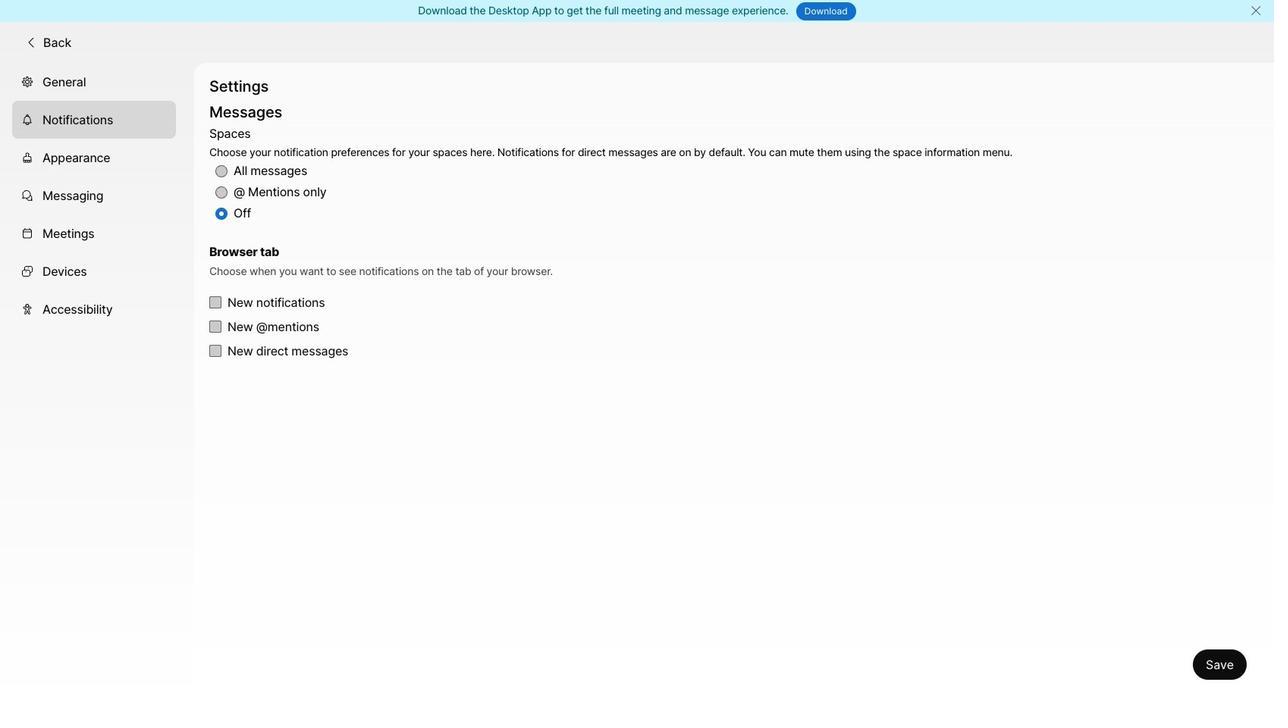 Task type: describe. For each thing, give the bounding box(es) containing it.
general tab
[[12, 63, 176, 101]]

Off radio
[[215, 208, 228, 220]]



Task type: locate. For each thing, give the bounding box(es) containing it.
settings navigation
[[0, 63, 194, 705]]

@ Mentions only radio
[[215, 187, 228, 199]]

meetings tab
[[12, 214, 176, 252]]

devices tab
[[12, 252, 176, 290]]

option group
[[209, 123, 1013, 225]]

notifications tab
[[12, 101, 176, 139]]

messaging tab
[[12, 176, 176, 214]]

All messages radio
[[215, 165, 228, 178]]

accessibility tab
[[12, 290, 176, 328]]

cancel_16 image
[[1250, 5, 1262, 17]]

appearance tab
[[12, 139, 176, 176]]



Task type: vqa. For each thing, say whether or not it's contained in the screenshot.
'All messages' option
yes



